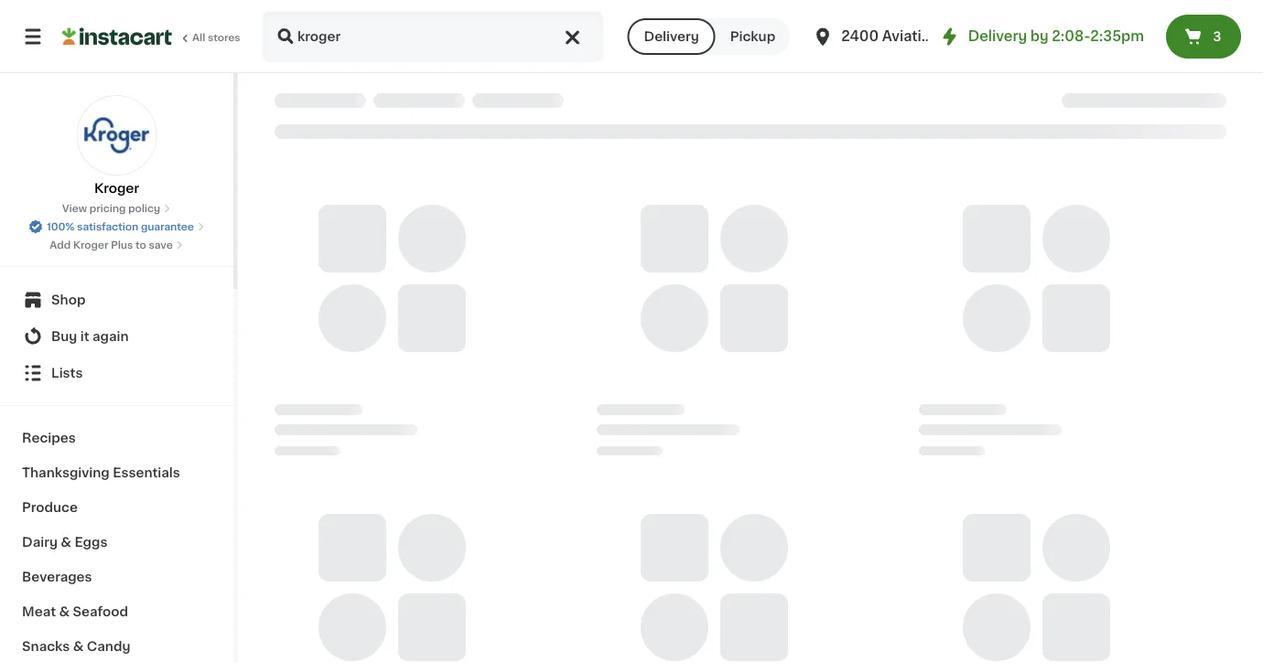 Task type: vqa. For each thing, say whether or not it's contained in the screenshot.
Buy it again link
yes



Task type: locate. For each thing, give the bounding box(es) containing it.
delivery for delivery
[[644, 30, 699, 43]]

recipes link
[[11, 421, 223, 456]]

delivery left pickup at the top
[[644, 30, 699, 43]]

100% satisfaction guarantee
[[47, 222, 194, 232]]

None search field
[[262, 11, 604, 62]]

& left eggs
[[61, 537, 71, 549]]

produce
[[22, 502, 78, 515]]

2400
[[842, 30, 879, 43]]

kroger up view pricing policy link
[[94, 182, 139, 195]]

buy it again
[[51, 331, 129, 343]]

delivery inside delivery by 2:08-2:35pm link
[[969, 30, 1028, 43]]

delivery inside delivery button
[[644, 30, 699, 43]]

& for meat
[[59, 606, 70, 619]]

3
[[1214, 30, 1222, 43]]

& left the candy
[[73, 641, 84, 654]]

snacks & candy
[[22, 641, 130, 654]]

lists link
[[11, 355, 223, 392]]

essentials
[[113, 467, 180, 480]]

meat
[[22, 606, 56, 619]]

dr
[[943, 30, 960, 43]]

pricing
[[89, 204, 126, 214]]

all
[[192, 33, 205, 43]]

thanksgiving
[[22, 467, 110, 480]]

add kroger plus to save
[[50, 240, 173, 250]]

& right the meat on the left bottom
[[59, 606, 70, 619]]

guarantee
[[141, 222, 194, 232]]

delivery
[[969, 30, 1028, 43], [644, 30, 699, 43]]

thanksgiving essentials
[[22, 467, 180, 480]]

kroger down satisfaction
[[73, 240, 108, 250]]

1 horizontal spatial delivery
[[969, 30, 1028, 43]]

delivery left by
[[969, 30, 1028, 43]]

2400 aviation dr
[[842, 30, 960, 43]]

recipes
[[22, 432, 76, 445]]

kroger logo image
[[76, 95, 157, 176]]

add
[[50, 240, 71, 250]]

2 vertical spatial &
[[73, 641, 84, 654]]

eggs
[[75, 537, 108, 549]]

again
[[93, 331, 129, 343]]

policy
[[128, 204, 160, 214]]

all stores
[[192, 33, 241, 43]]

kroger
[[94, 182, 139, 195], [73, 240, 108, 250]]

meat & seafood
[[22, 606, 128, 619]]

& for dairy
[[61, 537, 71, 549]]

3 button
[[1167, 15, 1242, 59]]

buy it again link
[[11, 319, 223, 355]]

service type group
[[628, 18, 790, 55]]

1 vertical spatial &
[[59, 606, 70, 619]]

kroger link
[[76, 95, 157, 198]]

0 horizontal spatial delivery
[[644, 30, 699, 43]]

0 vertical spatial &
[[61, 537, 71, 549]]

&
[[61, 537, 71, 549], [59, 606, 70, 619], [73, 641, 84, 654]]

instacart logo image
[[62, 26, 172, 48]]

beverages link
[[11, 560, 223, 595]]

meat & seafood link
[[11, 595, 223, 630]]

view pricing policy link
[[62, 201, 171, 216]]

shop
[[51, 294, 86, 307]]

snacks & candy link
[[11, 630, 223, 663]]

& inside "link"
[[61, 537, 71, 549]]

2400 aviation dr button
[[812, 11, 960, 62]]



Task type: describe. For each thing, give the bounding box(es) containing it.
add kroger plus to save link
[[50, 238, 184, 253]]

dairy & eggs link
[[11, 526, 223, 560]]

0 vertical spatial kroger
[[94, 182, 139, 195]]

beverages
[[22, 571, 92, 584]]

& for snacks
[[73, 641, 84, 654]]

save
[[149, 240, 173, 250]]

produce link
[[11, 491, 223, 526]]

seafood
[[73, 606, 128, 619]]

plus
[[111, 240, 133, 250]]

2:08-
[[1052, 30, 1091, 43]]

dairy & eggs
[[22, 537, 108, 549]]

it
[[80, 331, 89, 343]]

to
[[136, 240, 146, 250]]

snacks
[[22, 641, 70, 654]]

by
[[1031, 30, 1049, 43]]

delivery by 2:08-2:35pm link
[[939, 26, 1145, 48]]

100% satisfaction guarantee button
[[28, 216, 205, 234]]

aviation
[[882, 30, 940, 43]]

view
[[62, 204, 87, 214]]

view pricing policy
[[62, 204, 160, 214]]

candy
[[87, 641, 130, 654]]

1 vertical spatial kroger
[[73, 240, 108, 250]]

buy
[[51, 331, 77, 343]]

all stores link
[[62, 11, 242, 62]]

pickup button
[[716, 18, 790, 55]]

thanksgiving essentials link
[[11, 456, 223, 491]]

Search field
[[264, 13, 602, 60]]

delivery button
[[628, 18, 716, 55]]

satisfaction
[[77, 222, 139, 232]]

delivery for delivery by 2:08-2:35pm
[[969, 30, 1028, 43]]

shop link
[[11, 282, 223, 319]]

pickup
[[730, 30, 776, 43]]

100%
[[47, 222, 75, 232]]

stores
[[208, 33, 241, 43]]

2:35pm
[[1091, 30, 1145, 43]]

delivery by 2:08-2:35pm
[[969, 30, 1145, 43]]

dairy
[[22, 537, 58, 549]]

lists
[[51, 367, 83, 380]]



